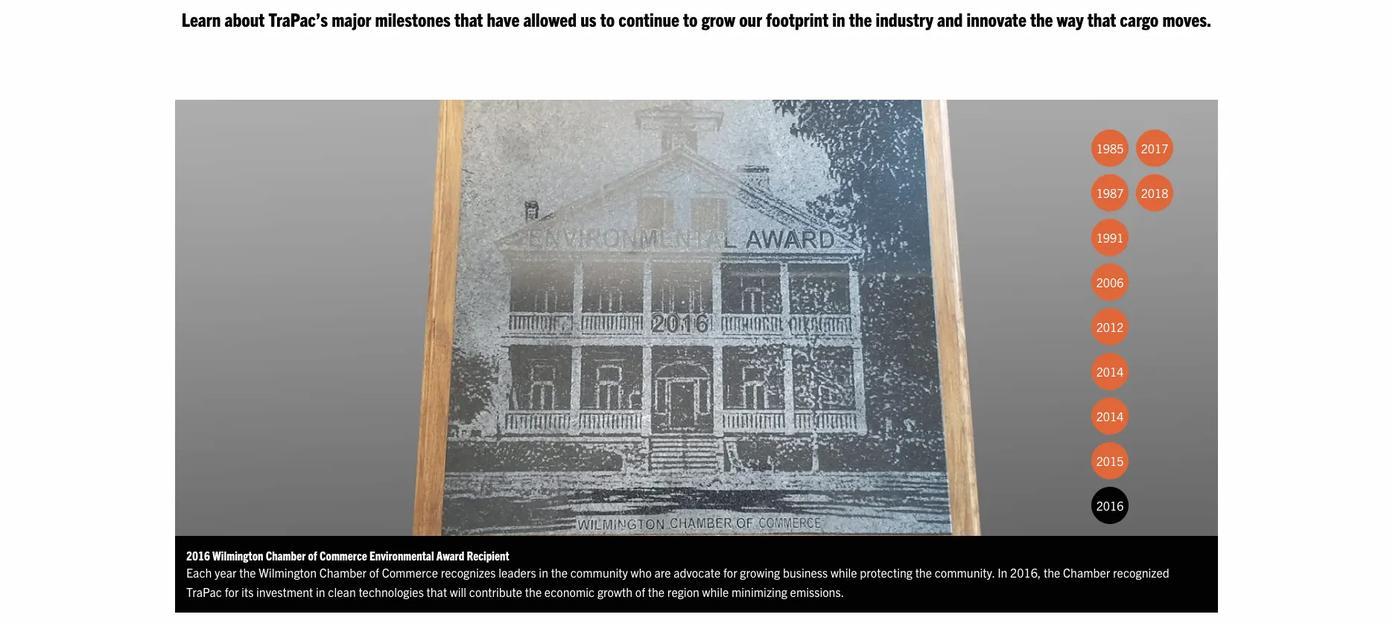 Task type: describe. For each thing, give the bounding box(es) containing it.
1 vertical spatial while
[[703, 585, 729, 600]]

2 to from the left
[[684, 6, 698, 30]]

2016,
[[1011, 566, 1042, 581]]

the right protecting
[[916, 566, 933, 581]]

have
[[487, 6, 520, 30]]

1 horizontal spatial while
[[831, 566, 858, 581]]

minimizing
[[732, 585, 788, 600]]

leaders
[[499, 566, 536, 581]]

recipient
[[467, 548, 510, 563]]

contribute
[[470, 585, 523, 600]]

growth
[[598, 585, 633, 600]]

cargo
[[1121, 6, 1159, 30]]

2 vertical spatial in
[[316, 585, 325, 600]]

0 horizontal spatial chamber
[[266, 548, 306, 563]]

growing
[[740, 566, 781, 581]]

1 vertical spatial commerce
[[382, 566, 438, 581]]

trapac
[[186, 585, 222, 600]]

major
[[332, 6, 372, 30]]

2 2014 from the top
[[1097, 409, 1124, 424]]

1 vertical spatial wilmington
[[259, 566, 317, 581]]

that inside 2016 wilmington chamber of commerce environmental award recipient each year the wilmington chamber of commerce recognizes leaders in the community who are advocate for growing business while protecting the community. in 2016, the chamber recognized trapac for its investment in clean technologies that will contribute the economic growth of the region while minimizing emissions.
[[427, 585, 447, 600]]

us
[[581, 6, 597, 30]]

the left industry
[[850, 6, 872, 30]]

milestones
[[375, 6, 451, 30]]

emissions.
[[791, 585, 845, 600]]

clean
[[328, 585, 356, 600]]

community
[[571, 566, 628, 581]]

learn about trapac's major milestones that have allowed us to continue to grow our footprint in the industry and innovate the way that cargo moves.
[[182, 6, 1212, 30]]

investment
[[256, 585, 313, 600]]

year
[[215, 566, 237, 581]]

1 vertical spatial for
[[225, 585, 239, 600]]

0 vertical spatial wilmington
[[213, 548, 263, 563]]

2018
[[1142, 186, 1169, 200]]

2006
[[1097, 275, 1124, 290]]

2 vertical spatial of
[[636, 585, 646, 600]]

who
[[631, 566, 652, 581]]

2016 wilmington chamber of commerce environmental award recipient each year the wilmington chamber of commerce recognizes leaders in the community who are advocate for growing business while protecting the community. in 2016, the chamber recognized trapac for its investment in clean technologies that will contribute the economic growth of the region while minimizing emissions.
[[186, 548, 1170, 600]]

1 horizontal spatial chamber
[[320, 566, 367, 581]]

its
[[242, 585, 254, 600]]

our
[[740, 6, 763, 30]]

industry
[[876, 6, 934, 30]]

1985
[[1097, 141, 1124, 156]]

0 vertical spatial for
[[724, 566, 738, 581]]

the down leaders
[[525, 585, 542, 600]]

2 horizontal spatial that
[[1088, 6, 1117, 30]]



Task type: locate. For each thing, give the bounding box(es) containing it.
for left growing
[[724, 566, 738, 581]]

0 horizontal spatial for
[[225, 585, 239, 600]]

wilmington
[[213, 548, 263, 563], [259, 566, 317, 581]]

in
[[833, 6, 846, 30], [539, 566, 549, 581], [316, 585, 325, 600]]

moves.
[[1163, 6, 1212, 30]]

protecting
[[860, 566, 913, 581]]

wilmington up year on the bottom of page
[[213, 548, 263, 563]]

that
[[455, 6, 483, 30], [1088, 6, 1117, 30], [427, 585, 447, 600]]

in right leaders
[[539, 566, 549, 581]]

1 vertical spatial 2014
[[1097, 409, 1124, 424]]

wilmington up investment
[[259, 566, 317, 581]]

0 horizontal spatial commerce
[[320, 548, 367, 563]]

1987
[[1097, 186, 1124, 200]]

grow
[[702, 6, 736, 30]]

of up technologies
[[369, 566, 379, 581]]

2014 down '2012'
[[1097, 364, 1124, 379]]

of
[[308, 548, 317, 563], [369, 566, 379, 581], [636, 585, 646, 600]]

0 vertical spatial of
[[308, 548, 317, 563]]

2 horizontal spatial chamber
[[1064, 566, 1111, 581]]

0 horizontal spatial that
[[427, 585, 447, 600]]

will
[[450, 585, 467, 600]]

economic
[[545, 585, 595, 600]]

that right way in the top right of the page
[[1088, 6, 1117, 30]]

0 vertical spatial 2014
[[1097, 364, 1124, 379]]

2014
[[1097, 364, 1124, 379], [1097, 409, 1124, 424]]

1 horizontal spatial commerce
[[382, 566, 438, 581]]

learn about trapac's major milestones that have allowed us to continue to grow our footprint in the industry and innovate the way that cargo moves. main content
[[160, 6, 1394, 624]]

the
[[850, 6, 872, 30], [1031, 6, 1054, 30], [239, 566, 256, 581], [551, 566, 568, 581], [916, 566, 933, 581], [1044, 566, 1061, 581], [525, 585, 542, 600], [648, 585, 665, 600]]

commerce down environmental
[[382, 566, 438, 581]]

continue
[[619, 6, 680, 30]]

are
[[655, 566, 671, 581]]

in
[[998, 566, 1008, 581]]

chamber up clean
[[320, 566, 367, 581]]

community.
[[935, 566, 995, 581]]

1 horizontal spatial 2016
[[1097, 499, 1124, 514]]

0 vertical spatial 2016
[[1097, 499, 1124, 514]]

while down advocate
[[703, 585, 729, 600]]

technologies
[[359, 585, 424, 600]]

learn
[[182, 6, 221, 30]]

while
[[831, 566, 858, 581], [703, 585, 729, 600]]

1 horizontal spatial of
[[369, 566, 379, 581]]

the left way in the top right of the page
[[1031, 6, 1054, 30]]

2016 for 2016
[[1097, 499, 1124, 514]]

that left will
[[427, 585, 447, 600]]

footprint
[[766, 6, 829, 30]]

0 horizontal spatial 2016
[[186, 548, 210, 563]]

0 horizontal spatial to
[[601, 6, 615, 30]]

to left grow
[[684, 6, 698, 30]]

0 vertical spatial commerce
[[320, 548, 367, 563]]

for left its
[[225, 585, 239, 600]]

2014 up 2015
[[1097, 409, 1124, 424]]

2016 down 2015
[[1097, 499, 1124, 514]]

1 horizontal spatial for
[[724, 566, 738, 581]]

2016 inside 2016 wilmington chamber of commerce environmental award recipient each year the wilmington chamber of commerce recognizes leaders in the community who are advocate for growing business while protecting the community. in 2016, the chamber recognized trapac for its investment in clean technologies that will contribute the economic growth of the region while minimizing emissions.
[[186, 548, 210, 563]]

the up economic
[[551, 566, 568, 581]]

1 vertical spatial 2016
[[186, 548, 210, 563]]

0 horizontal spatial of
[[308, 548, 317, 563]]

for
[[724, 566, 738, 581], [225, 585, 239, 600]]

region
[[668, 585, 700, 600]]

innovate
[[967, 6, 1027, 30]]

1 2014 from the top
[[1097, 364, 1124, 379]]

in right footprint
[[833, 6, 846, 30]]

to
[[601, 6, 615, 30], [684, 6, 698, 30]]

while up emissions.
[[831, 566, 858, 581]]

2 horizontal spatial of
[[636, 585, 646, 600]]

that left have
[[455, 6, 483, 30]]

2 horizontal spatial in
[[833, 6, 846, 30]]

the right 2016,
[[1044, 566, 1061, 581]]

0 vertical spatial while
[[831, 566, 858, 581]]

award
[[437, 548, 465, 563]]

commerce
[[320, 548, 367, 563], [382, 566, 438, 581]]

1 to from the left
[[601, 6, 615, 30]]

0 horizontal spatial in
[[316, 585, 325, 600]]

chamber
[[266, 548, 306, 563], [320, 566, 367, 581], [1064, 566, 1111, 581]]

trapac's
[[269, 6, 328, 30]]

1 vertical spatial in
[[539, 566, 549, 581]]

2016
[[1097, 499, 1124, 514], [186, 548, 210, 563]]

and
[[938, 6, 963, 30]]

0 vertical spatial in
[[833, 6, 846, 30]]

1 vertical spatial of
[[369, 566, 379, 581]]

business
[[783, 566, 828, 581]]

chamber left "recognized" at the bottom of the page
[[1064, 566, 1111, 581]]

in left clean
[[316, 585, 325, 600]]

1 horizontal spatial that
[[455, 6, 483, 30]]

environmental
[[370, 548, 434, 563]]

about
[[225, 6, 265, 30]]

recognized
[[1114, 566, 1170, 581]]

way
[[1057, 6, 1084, 30]]

0 horizontal spatial while
[[703, 585, 729, 600]]

2015
[[1097, 454, 1124, 469]]

allowed
[[524, 6, 577, 30]]

2016 for 2016 wilmington chamber of commerce environmental award recipient each year the wilmington chamber of commerce recognizes leaders in the community who are advocate for growing business while protecting the community. in 2016, the chamber recognized trapac for its investment in clean technologies that will contribute the economic growth of the region while minimizing emissions.
[[186, 548, 210, 563]]

the down are at the bottom
[[648, 585, 665, 600]]

of up investment
[[308, 548, 317, 563]]

of down "who"
[[636, 585, 646, 600]]

commerce up clean
[[320, 548, 367, 563]]

the up its
[[239, 566, 256, 581]]

advocate
[[674, 566, 721, 581]]

1991
[[1097, 230, 1124, 245]]

1 horizontal spatial in
[[539, 566, 549, 581]]

2016 up each
[[186, 548, 210, 563]]

2017
[[1142, 141, 1169, 156]]

chamber up investment
[[266, 548, 306, 563]]

2012
[[1097, 320, 1124, 335]]

to right the us
[[601, 6, 615, 30]]

recognizes
[[441, 566, 496, 581]]

each
[[186, 566, 212, 581]]

1 horizontal spatial to
[[684, 6, 698, 30]]



Task type: vqa. For each thing, say whether or not it's contained in the screenshot.
the to in TraPac's leadership team is comprised of some of the brightest minds and most experienced executives in the industry, guiding the company with a steadfast commitment to safety, service and sustainability.
no



